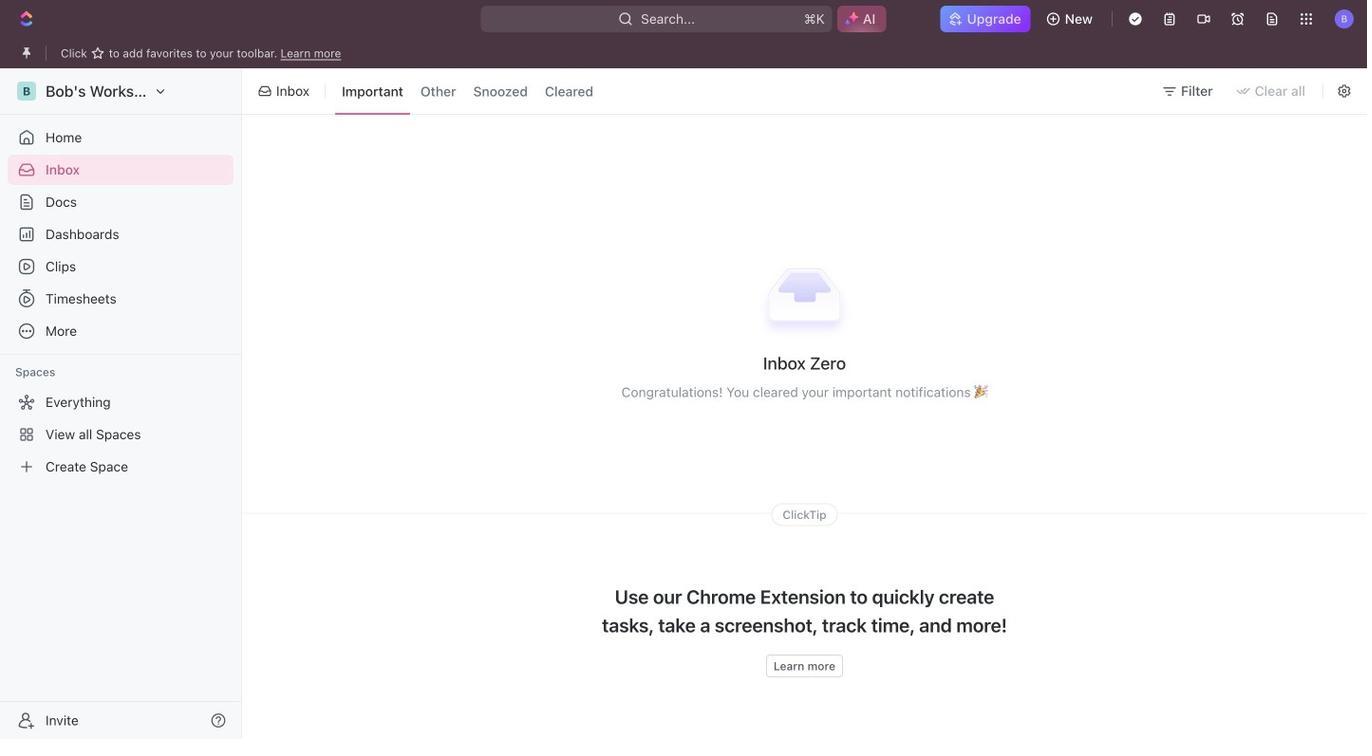 Task type: vqa. For each thing, say whether or not it's contained in the screenshot.
Hide dropdown button
no



Task type: locate. For each thing, give the bounding box(es) containing it.
tree inside sidebar navigation
[[8, 387, 234, 482]]

tree
[[8, 387, 234, 482]]

sidebar navigation
[[0, 68, 246, 740]]

tab list
[[331, 65, 604, 118]]



Task type: describe. For each thing, give the bounding box(es) containing it.
bob's workspace, , element
[[17, 82, 36, 101]]



